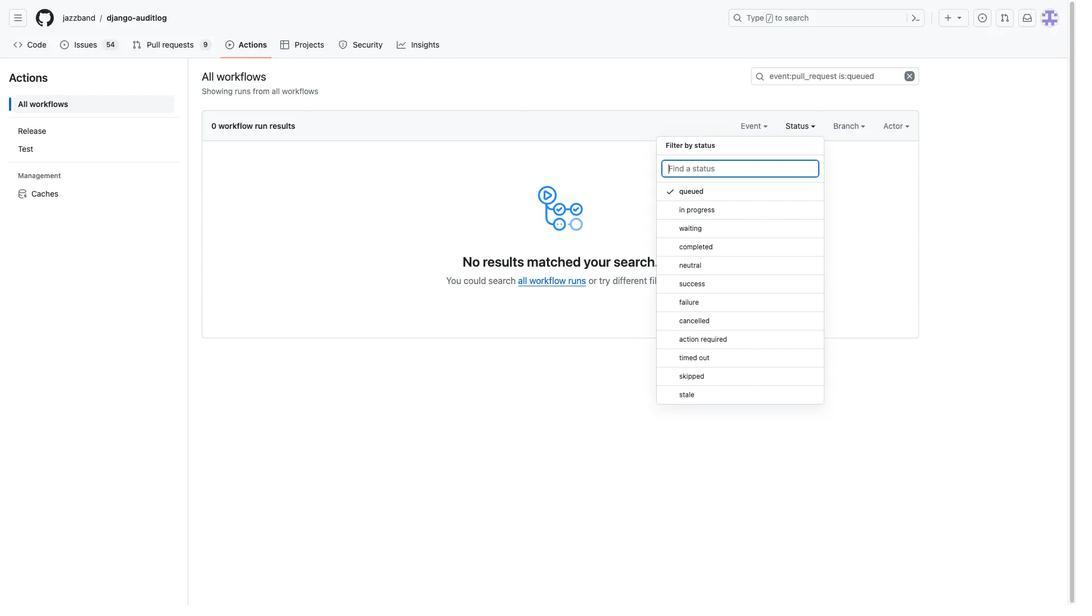 Task type: vqa. For each thing, say whether or not it's contained in the screenshot.
jazzband / django-auditlog
yes



Task type: locate. For each thing, give the bounding box(es) containing it.
9
[[203, 40, 208, 49]]

/
[[100, 13, 102, 23], [768, 15, 772, 22]]

git pull request image
[[1001, 13, 1009, 22]]

workflow down the matched
[[529, 276, 566, 286]]

showing runs from all workflows
[[202, 86, 318, 96]]

/ inside jazzband / django-auditlog
[[100, 13, 102, 23]]

0 vertical spatial results
[[270, 121, 295, 131]]

0 vertical spatial list
[[58, 9, 722, 27]]

list containing jazzband
[[58, 9, 722, 27]]

0 vertical spatial workflow
[[218, 121, 253, 131]]

failure link
[[657, 294, 824, 312]]

1 vertical spatial list
[[9, 91, 179, 207]]

list
[[58, 9, 722, 27], [9, 91, 179, 207]]

git pull request image
[[132, 40, 141, 49]]

action
[[679, 335, 699, 344]]

jazzband link
[[58, 9, 100, 27]]

all workflows link
[[13, 95, 174, 113]]

/ for type
[[768, 15, 772, 22]]

1 vertical spatial workflows
[[282, 86, 318, 96]]

all workflow runs link
[[518, 276, 586, 286]]

1 horizontal spatial actions
[[239, 40, 267, 49]]

1 vertical spatial runs
[[568, 276, 586, 286]]

command palette image
[[911, 13, 920, 22]]

filter workflows element
[[13, 122, 174, 158]]

plus image
[[944, 13, 953, 22]]

pull requests
[[147, 40, 194, 49]]

workflows right from
[[282, 86, 318, 96]]

skipped link
[[657, 368, 824, 386]]

0 horizontal spatial runs
[[235, 86, 251, 96]]

timed
[[679, 354, 697, 362]]

None search field
[[751, 67, 919, 85]]

results
[[270, 121, 295, 131], [483, 254, 524, 270]]

check image
[[666, 187, 675, 196]]

1 horizontal spatial all workflows
[[202, 70, 266, 83]]

0 horizontal spatial all
[[18, 99, 28, 109]]

all for workflow
[[518, 276, 527, 286]]

0 horizontal spatial search
[[488, 276, 516, 286]]

runs
[[235, 86, 251, 96], [568, 276, 586, 286]]

all for workflows
[[272, 86, 280, 96]]

0 horizontal spatial workflows
[[30, 99, 68, 109]]

results right run
[[270, 121, 295, 131]]

clear filters image
[[905, 71, 915, 81]]

success link
[[657, 275, 824, 294]]

in progress link
[[657, 201, 824, 220]]

notifications image
[[1023, 13, 1032, 22]]

timed out
[[679, 354, 709, 362]]

0 workflow run results
[[211, 121, 295, 131]]

table image
[[280, 40, 289, 49]]

1 horizontal spatial runs
[[568, 276, 586, 286]]

search
[[785, 13, 809, 22], [488, 276, 516, 286]]

0 vertical spatial all workflows
[[202, 70, 266, 83]]

branch
[[833, 121, 861, 131]]

/ left to on the right
[[768, 15, 772, 22]]

all
[[272, 86, 280, 96], [518, 276, 527, 286]]

1 horizontal spatial search
[[785, 13, 809, 22]]

issue opened image
[[978, 13, 987, 22]]

workflow right the 0 at the top left of page
[[218, 121, 253, 131]]

results right no at the left top of the page
[[483, 254, 524, 270]]

you
[[446, 276, 461, 286]]

workflows
[[217, 70, 266, 83], [282, 86, 318, 96], [30, 99, 68, 109]]

release link
[[13, 122, 174, 140]]

status button
[[786, 120, 816, 132]]

to
[[775, 13, 783, 22]]

no
[[463, 254, 480, 270]]

1 horizontal spatial workflow
[[529, 276, 566, 286]]

1 vertical spatial all
[[518, 276, 527, 286]]

1 horizontal spatial results
[[483, 254, 524, 270]]

search.
[[614, 254, 658, 270]]

1 vertical spatial all workflows
[[18, 99, 68, 109]]

all workflows
[[202, 70, 266, 83], [18, 99, 68, 109]]

1 horizontal spatial all
[[518, 276, 527, 286]]

code link
[[9, 36, 51, 53]]

0 horizontal spatial actions
[[9, 71, 48, 84]]

2 horizontal spatial workflows
[[282, 86, 318, 96]]

security
[[353, 40, 383, 49]]

0 horizontal spatial /
[[100, 13, 102, 23]]

you could search all workflow runs or try different filters.
[[446, 276, 675, 286]]

projects link
[[276, 36, 330, 53]]

could
[[464, 276, 486, 286]]

all right from
[[272, 86, 280, 96]]

all workflows up release
[[18, 99, 68, 109]]

stale
[[679, 391, 695, 399]]

code image
[[13, 40, 22, 49]]

workflows up showing runs from all workflows
[[217, 70, 266, 83]]

all up release
[[18, 99, 28, 109]]

test
[[18, 144, 33, 154]]

1 vertical spatial actions
[[9, 71, 48, 84]]

0 vertical spatial actions
[[239, 40, 267, 49]]

jazzband
[[63, 13, 95, 22]]

menu containing filter by status
[[656, 132, 824, 414]]

all
[[202, 70, 214, 83], [18, 99, 28, 109]]

search right could
[[488, 276, 516, 286]]

runs left or
[[568, 276, 586, 286]]

issues
[[74, 40, 97, 49]]

workflows up release
[[30, 99, 68, 109]]

all workflows up showing at the top left of the page
[[202, 70, 266, 83]]

pull
[[147, 40, 160, 49]]

type / to search
[[747, 13, 809, 22]]

/ inside type / to search
[[768, 15, 772, 22]]

actions
[[239, 40, 267, 49], [9, 71, 48, 84]]

action required
[[679, 335, 727, 344]]

all up showing at the top left of the page
[[202, 70, 214, 83]]

actions right play image
[[239, 40, 267, 49]]

1 vertical spatial search
[[488, 276, 516, 286]]

code
[[27, 40, 46, 49]]

homepage image
[[36, 9, 54, 27]]

runs left from
[[235, 86, 251, 96]]

search right to on the right
[[785, 13, 809, 22]]

release
[[18, 126, 46, 136]]

all down the matched
[[518, 276, 527, 286]]

status
[[786, 121, 811, 131]]

0 vertical spatial all
[[272, 86, 280, 96]]

menu
[[656, 132, 824, 414]]

django-auditlog link
[[102, 9, 171, 27]]

0 vertical spatial runs
[[235, 86, 251, 96]]

workflow
[[218, 121, 253, 131], [529, 276, 566, 286]]

skipped
[[679, 372, 704, 381]]

0 vertical spatial workflows
[[217, 70, 266, 83]]

0 horizontal spatial all workflows
[[18, 99, 68, 109]]

your
[[584, 254, 611, 270]]

/ left "django-"
[[100, 13, 102, 23]]

run
[[255, 121, 268, 131]]

progress
[[687, 206, 715, 214]]

0 horizontal spatial all
[[272, 86, 280, 96]]

jazzband / django-auditlog
[[63, 13, 167, 23]]

projects
[[295, 40, 324, 49]]

0 vertical spatial search
[[785, 13, 809, 22]]

type
[[747, 13, 764, 22]]

from
[[253, 86, 270, 96]]

neutral link
[[657, 257, 824, 275]]

0 vertical spatial all
[[202, 70, 214, 83]]

actions down 'code' link
[[9, 71, 48, 84]]

1 horizontal spatial workflows
[[217, 70, 266, 83]]

1 horizontal spatial /
[[768, 15, 772, 22]]

success
[[679, 280, 705, 288]]

1 horizontal spatial all
[[202, 70, 214, 83]]

test link
[[13, 140, 174, 158]]

try
[[599, 276, 610, 286]]



Task type: describe. For each thing, give the bounding box(es) containing it.
timed out link
[[657, 349, 824, 368]]

actor button
[[884, 120, 910, 132]]

insights link
[[392, 36, 445, 53]]

2 vertical spatial workflows
[[30, 99, 68, 109]]

required
[[701, 335, 727, 344]]

completed link
[[657, 238, 824, 257]]

failure
[[679, 298, 699, 307]]

/ for jazzband
[[100, 13, 102, 23]]

filters.
[[649, 276, 675, 286]]

or
[[589, 276, 597, 286]]

showing
[[202, 86, 233, 96]]

list containing all workflows
[[9, 91, 179, 207]]

1 vertical spatial all
[[18, 99, 28, 109]]

0
[[211, 121, 216, 131]]

actor
[[884, 121, 905, 131]]

triangle down image
[[955, 13, 964, 22]]

issue opened image
[[60, 40, 69, 49]]

action required link
[[657, 331, 824, 349]]

caches
[[31, 189, 58, 198]]

54
[[106, 40, 115, 49]]

out
[[699, 354, 709, 362]]

0 horizontal spatial workflow
[[218, 121, 253, 131]]

in
[[679, 206, 685, 214]]

django-
[[107, 13, 136, 22]]

neutral
[[679, 261, 701, 270]]

stale link
[[657, 386, 824, 405]]

waiting link
[[657, 220, 824, 238]]

matched
[[527, 254, 581, 270]]

caches link
[[13, 185, 174, 203]]

by
[[685, 141, 693, 150]]

event button
[[741, 120, 768, 132]]

status
[[695, 141, 715, 150]]

auditlog
[[136, 13, 167, 22]]

different
[[613, 276, 647, 286]]

waiting
[[679, 224, 702, 233]]

event
[[741, 121, 763, 131]]

graph image
[[397, 40, 406, 49]]

Find a status text field
[[661, 160, 819, 178]]

0 horizontal spatial results
[[270, 121, 295, 131]]

queued
[[679, 187, 704, 196]]

cancelled
[[679, 317, 710, 325]]

no results matched your search.
[[463, 254, 658, 270]]

shield image
[[339, 40, 348, 49]]

completed
[[679, 243, 713, 251]]

actions link
[[221, 36, 272, 53]]

search image
[[756, 72, 765, 81]]

1 vertical spatial workflow
[[529, 276, 566, 286]]

cancelled link
[[657, 312, 824, 331]]

filter
[[666, 141, 683, 150]]

management
[[18, 172, 61, 180]]

requests
[[162, 40, 194, 49]]

insights
[[411, 40, 440, 49]]

filter by status
[[666, 141, 715, 150]]

queued link
[[657, 183, 824, 201]]

security link
[[334, 36, 388, 53]]

github actions image
[[538, 186, 583, 231]]

1 vertical spatial results
[[483, 254, 524, 270]]

all workflows inside list
[[18, 99, 68, 109]]

in progress
[[679, 206, 715, 214]]

play image
[[225, 40, 234, 49]]



